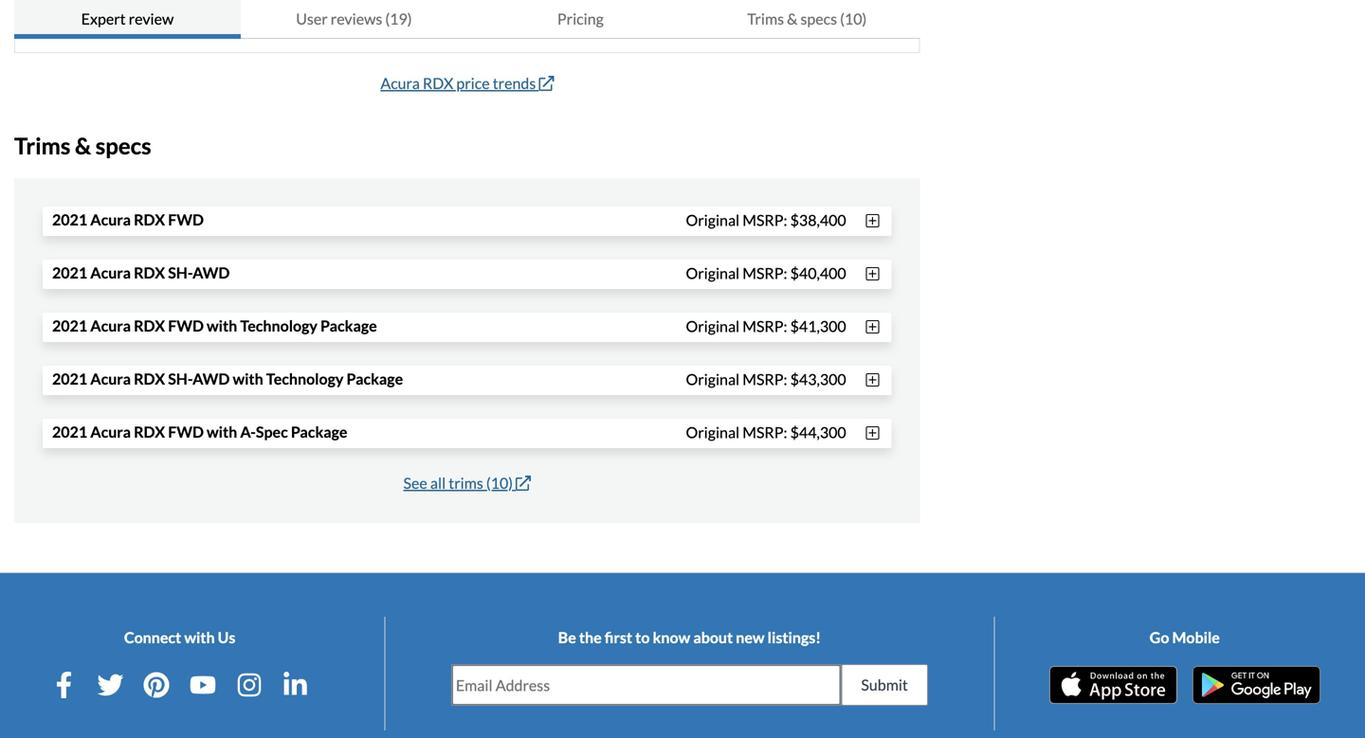 Task type: locate. For each thing, give the bounding box(es) containing it.
original msrp: $38,400
[[686, 211, 846, 229]]

3 msrp: from the top
[[742, 317, 787, 335]]

first
[[605, 629, 632, 647]]

download on the app store image
[[1049, 667, 1177, 704]]

fwd up '2021 acura rdx sh-awd with technology package'
[[168, 317, 204, 335]]

0 vertical spatial &
[[787, 9, 798, 28]]

technology up spec
[[266, 370, 344, 388]]

$44,300
[[790, 423, 846, 442]]

1 vertical spatial specs
[[96, 132, 151, 159]]

fwd
[[168, 211, 204, 229], [168, 317, 204, 335], [168, 423, 204, 441]]

user reviews (19) tab
[[241, 0, 467, 39]]

with
[[207, 317, 237, 335], [233, 370, 263, 388], [207, 423, 237, 441], [184, 629, 215, 647]]

see
[[403, 474, 427, 493]]

msrp: for $41,300
[[742, 317, 787, 335]]

original up original msrp: $43,300
[[686, 317, 740, 335]]

1 horizontal spatial specs
[[800, 9, 837, 28]]

see all trims (10)
[[403, 474, 513, 493]]

2 awd from the top
[[193, 370, 230, 388]]

rdx
[[423, 74, 453, 93], [134, 211, 165, 229], [134, 264, 165, 282], [134, 317, 165, 335], [134, 370, 165, 388], [134, 423, 165, 441]]

sh- up 2021 acura rdx fwd with a-spec package
[[168, 370, 193, 388]]

original down original msrp: $41,300
[[686, 370, 740, 389]]

1 sh- from the top
[[168, 264, 193, 282]]

2 msrp: from the top
[[742, 264, 787, 282]]

msrp: for $40,400
[[742, 264, 787, 282]]

msrp: up original msrp: $41,300
[[742, 264, 787, 282]]

fwd up 2021 acura rdx sh-awd
[[168, 211, 204, 229]]

all
[[430, 474, 446, 493]]

2021 acura rdx fwd
[[52, 211, 204, 229]]

sh-
[[168, 264, 193, 282], [168, 370, 193, 388]]

awd
[[193, 264, 230, 282], [193, 370, 230, 388]]

3 plus square image from the top
[[863, 373, 882, 388]]

specs for trims & specs (10)
[[800, 9, 837, 28]]

facebook image
[[51, 672, 77, 699]]

0 horizontal spatial specs
[[96, 132, 151, 159]]

0 vertical spatial (10)
[[840, 9, 867, 28]]

us
[[218, 629, 235, 647]]

2 original from the top
[[686, 264, 740, 282]]

0 vertical spatial sh-
[[168, 264, 193, 282]]

2021 for 2021 acura rdx fwd with a-spec package
[[52, 423, 87, 441]]

rdx down '2021 acura rdx sh-awd with technology package'
[[134, 423, 165, 441]]

expert review
[[81, 9, 174, 28]]

acura for 2021 acura rdx fwd with a-spec package
[[90, 423, 131, 441]]

1 vertical spatial trims
[[14, 132, 70, 159]]

1 awd from the top
[[193, 264, 230, 282]]

awd down 2021 acura rdx fwd with technology package
[[193, 370, 230, 388]]

fwd for technology
[[168, 317, 204, 335]]

1 plus square image from the top
[[863, 213, 882, 229]]

acura
[[380, 74, 420, 93], [90, 211, 131, 229], [90, 264, 131, 282], [90, 317, 131, 335], [90, 370, 131, 388], [90, 423, 131, 441]]

4 plus square image from the top
[[863, 426, 882, 441]]

5 original from the top
[[686, 423, 740, 442]]

2 vertical spatial package
[[291, 423, 347, 441]]

plus square image right $44,300
[[863, 426, 882, 441]]

(10)
[[840, 9, 867, 28], [486, 474, 513, 493]]

plus square image for $41,300
[[863, 320, 882, 335]]

(10) for trims & specs (10)
[[840, 9, 867, 28]]

package for 2021 acura rdx fwd with a-spec package
[[291, 423, 347, 441]]

rdx down 2021 acura rdx sh-awd
[[134, 317, 165, 335]]

new
[[736, 629, 765, 647]]

price
[[456, 74, 490, 93]]

4 original from the top
[[686, 370, 740, 389]]

specs for trims & specs
[[96, 132, 151, 159]]

acura rdx price trends link
[[380, 74, 554, 93]]

1 2021 from the top
[[52, 211, 87, 229]]

instagram image
[[236, 672, 262, 699]]

(10) inside tab
[[840, 9, 867, 28]]

plus square image down plus square image on the right top of page
[[863, 320, 882, 335]]

1 horizontal spatial &
[[787, 9, 798, 28]]

original msrp: $40,400
[[686, 264, 846, 282]]

fwd for a-
[[168, 423, 204, 441]]

submit
[[861, 676, 908, 694]]

& for trims & specs (10)
[[787, 9, 798, 28]]

external link image
[[539, 76, 554, 91]]

specs
[[800, 9, 837, 28], [96, 132, 151, 159]]

0 vertical spatial specs
[[800, 9, 837, 28]]

trims & specs (10) tab
[[694, 0, 920, 39]]

5 msrp: from the top
[[742, 423, 787, 442]]

msrp:
[[742, 211, 787, 229], [742, 264, 787, 282], [742, 317, 787, 335], [742, 370, 787, 389], [742, 423, 787, 442]]

2 vertical spatial fwd
[[168, 423, 204, 441]]

original up original msrp: $40,400
[[686, 211, 740, 229]]

4 2021 from the top
[[52, 370, 87, 388]]

3 2021 from the top
[[52, 317, 87, 335]]

original for original msrp: $43,300
[[686, 370, 740, 389]]

get it on google play image
[[1192, 667, 1320, 704]]

1 vertical spatial (10)
[[486, 474, 513, 493]]

user
[[296, 9, 328, 28]]

1 original from the top
[[686, 211, 740, 229]]

0 horizontal spatial &
[[75, 132, 91, 159]]

specs inside tab
[[800, 9, 837, 28]]

1 vertical spatial &
[[75, 132, 91, 159]]

2 plus square image from the top
[[863, 320, 882, 335]]

acura for 2021 acura rdx sh-awd with technology package
[[90, 370, 131, 388]]

2021 acura rdx sh-awd with technology package
[[52, 370, 403, 388]]

technology
[[240, 317, 318, 335], [266, 370, 344, 388]]

1 vertical spatial fwd
[[168, 317, 204, 335]]

be
[[558, 629, 576, 647]]

(19)
[[385, 9, 412, 28]]

& for trims & specs
[[75, 132, 91, 159]]

msrp: for $38,400
[[742, 211, 787, 229]]

Email Address email field
[[452, 666, 840, 705]]

youtube image
[[190, 672, 216, 699]]

tab list containing expert review
[[14, 0, 920, 39]]

technology up '2021 acura rdx sh-awd with technology package'
[[240, 317, 318, 335]]

original
[[686, 211, 740, 229], [686, 264, 740, 282], [686, 317, 740, 335], [686, 370, 740, 389], [686, 423, 740, 442]]

rdx up 2021 acura rdx sh-awd
[[134, 211, 165, 229]]

msrp: up original msrp: $40,400
[[742, 211, 787, 229]]

plus square image for $43,300
[[863, 373, 882, 388]]

go
[[1150, 629, 1169, 647]]

trims
[[747, 9, 784, 28], [14, 132, 70, 159]]

plus square image for $44,300
[[863, 426, 882, 441]]

rdx up 2021 acura rdx fwd with a-spec package
[[134, 370, 165, 388]]

awd up 2021 acura rdx fwd with technology package
[[193, 264, 230, 282]]

2021
[[52, 211, 87, 229], [52, 264, 87, 282], [52, 317, 87, 335], [52, 370, 87, 388], [52, 423, 87, 441]]

0 vertical spatial trims
[[747, 9, 784, 28]]

spec
[[256, 423, 288, 441]]

rdx left 'price'
[[423, 74, 453, 93]]

msrp: down original msrp: $40,400
[[742, 317, 787, 335]]

1 vertical spatial sh-
[[168, 370, 193, 388]]

5 2021 from the top
[[52, 423, 87, 441]]

trims
[[449, 474, 483, 493]]

original down original msrp: $43,300
[[686, 423, 740, 442]]

2021 for 2021 acura rdx sh-awd
[[52, 264, 87, 282]]

sh- up 2021 acura rdx fwd with technology package
[[168, 264, 193, 282]]

expert review tab
[[14, 0, 241, 39]]

plus square image right $43,300
[[863, 373, 882, 388]]

2 sh- from the top
[[168, 370, 193, 388]]

original msrp: $41,300
[[686, 317, 846, 335]]

msrp: down original msrp: $43,300
[[742, 423, 787, 442]]

0 vertical spatial awd
[[193, 264, 230, 282]]

3 fwd from the top
[[168, 423, 204, 441]]

with left the a-
[[207, 423, 237, 441]]

plus square image
[[863, 213, 882, 229], [863, 320, 882, 335], [863, 373, 882, 388], [863, 426, 882, 441]]

3 original from the top
[[686, 317, 740, 335]]

$43,300
[[790, 370, 846, 389]]

1 vertical spatial package
[[346, 370, 403, 388]]

2 2021 from the top
[[52, 264, 87, 282]]

tab list
[[14, 0, 920, 39]]

rdx down 2021 acura rdx fwd
[[134, 264, 165, 282]]

user reviews (19)
[[296, 9, 412, 28]]

original down original msrp: $38,400
[[686, 264, 740, 282]]

1 fwd from the top
[[168, 211, 204, 229]]

plus square image up plus square image on the right top of page
[[863, 213, 882, 229]]

original for original msrp: $38,400
[[686, 211, 740, 229]]

trims inside tab
[[747, 9, 784, 28]]

awd for 2021 acura rdx sh-awd
[[193, 264, 230, 282]]

package for 2021 acura rdx sh-awd with technology package
[[346, 370, 403, 388]]

to
[[635, 629, 650, 647]]

rdx for 2021 acura rdx fwd with a-spec package
[[134, 423, 165, 441]]

4 msrp: from the top
[[742, 370, 787, 389]]

the
[[579, 629, 602, 647]]

with up the a-
[[233, 370, 263, 388]]

with up '2021 acura rdx sh-awd with technology package'
[[207, 317, 237, 335]]

0 horizontal spatial (10)
[[486, 474, 513, 493]]

& inside tab
[[787, 9, 798, 28]]

0 vertical spatial fwd
[[168, 211, 204, 229]]

1 msrp: from the top
[[742, 211, 787, 229]]

2 fwd from the top
[[168, 317, 204, 335]]

msrp: up the 'original msrp: $44,300'
[[742, 370, 787, 389]]

0 horizontal spatial trims
[[14, 132, 70, 159]]

&
[[787, 9, 798, 28], [75, 132, 91, 159]]

fwd left the a-
[[168, 423, 204, 441]]

1 horizontal spatial (10)
[[840, 9, 867, 28]]

1 vertical spatial awd
[[193, 370, 230, 388]]

package
[[320, 317, 377, 335], [346, 370, 403, 388], [291, 423, 347, 441]]

pricing tab
[[467, 0, 694, 39]]

1 horizontal spatial trims
[[747, 9, 784, 28]]



Task type: describe. For each thing, give the bounding box(es) containing it.
see all trims (10) link
[[403, 474, 531, 493]]

acura for 2021 acura rdx fwd
[[90, 211, 131, 229]]

(10) for see all trims (10)
[[486, 474, 513, 493]]

acura rdx price trends
[[380, 74, 536, 93]]

go mobile
[[1150, 629, 1220, 647]]

original for original msrp: $44,300
[[686, 423, 740, 442]]

connect with us
[[124, 629, 235, 647]]

$40,400
[[790, 264, 846, 282]]

review
[[129, 9, 174, 28]]

listings!
[[768, 629, 821, 647]]

$41,300
[[790, 317, 846, 335]]

a-
[[240, 423, 256, 441]]

0 vertical spatial package
[[320, 317, 377, 335]]

0 vertical spatial technology
[[240, 317, 318, 335]]

rdx for 2021 acura rdx sh-awd with technology package
[[134, 370, 165, 388]]

external link image
[[516, 476, 531, 491]]

pricing
[[557, 9, 604, 28]]

trims & specs
[[14, 132, 151, 159]]

2021 acura rdx fwd with a-spec package
[[52, 423, 347, 441]]

twitter image
[[97, 672, 124, 699]]

rdx for 2021 acura rdx fwd
[[134, 211, 165, 229]]

sh- for 2021 acura rdx sh-awd with technology package
[[168, 370, 193, 388]]

$38,400
[[790, 211, 846, 229]]

1 vertical spatial technology
[[266, 370, 344, 388]]

2021 for 2021 acura rdx fwd
[[52, 211, 87, 229]]

2021 acura rdx fwd with technology package
[[52, 317, 377, 335]]

trims & specs (10)
[[747, 9, 867, 28]]

about
[[693, 629, 733, 647]]

2021 for 2021 acura rdx sh-awd with technology package
[[52, 370, 87, 388]]

with left us
[[184, 629, 215, 647]]

2021 acura rdx sh-awd
[[52, 264, 230, 282]]

msrp: for $44,300
[[742, 423, 787, 442]]

rdx for 2021 acura rdx fwd with technology package
[[134, 317, 165, 335]]

2021 for 2021 acura rdx fwd with technology package
[[52, 317, 87, 335]]

original msrp: $44,300
[[686, 423, 846, 442]]

acura for 2021 acura rdx sh-awd
[[90, 264, 131, 282]]

trends
[[493, 74, 536, 93]]

know
[[653, 629, 690, 647]]

submit button
[[841, 665, 928, 706]]

original for original msrp: $41,300
[[686, 317, 740, 335]]

mobile
[[1172, 629, 1220, 647]]

be the first to know about new listings!
[[558, 629, 821, 647]]

plus square image
[[863, 266, 882, 282]]

trims for trims & specs (10)
[[747, 9, 784, 28]]

reviews
[[331, 9, 382, 28]]

original msrp: $43,300
[[686, 370, 846, 389]]

acura for 2021 acura rdx fwd with technology package
[[90, 317, 131, 335]]

plus square image for $38,400
[[863, 213, 882, 229]]

msrp: for $43,300
[[742, 370, 787, 389]]

original for original msrp: $40,400
[[686, 264, 740, 282]]

sh- for 2021 acura rdx sh-awd
[[168, 264, 193, 282]]

connect
[[124, 629, 181, 647]]

rdx for 2021 acura rdx sh-awd
[[134, 264, 165, 282]]

linkedin image
[[282, 672, 309, 699]]

pinterest image
[[143, 672, 170, 699]]

expert
[[81, 9, 126, 28]]

trims for trims & specs
[[14, 132, 70, 159]]

awd for 2021 acura rdx sh-awd with technology package
[[193, 370, 230, 388]]



Task type: vqa. For each thing, say whether or not it's contained in the screenshot.
the bottommost SH-
yes



